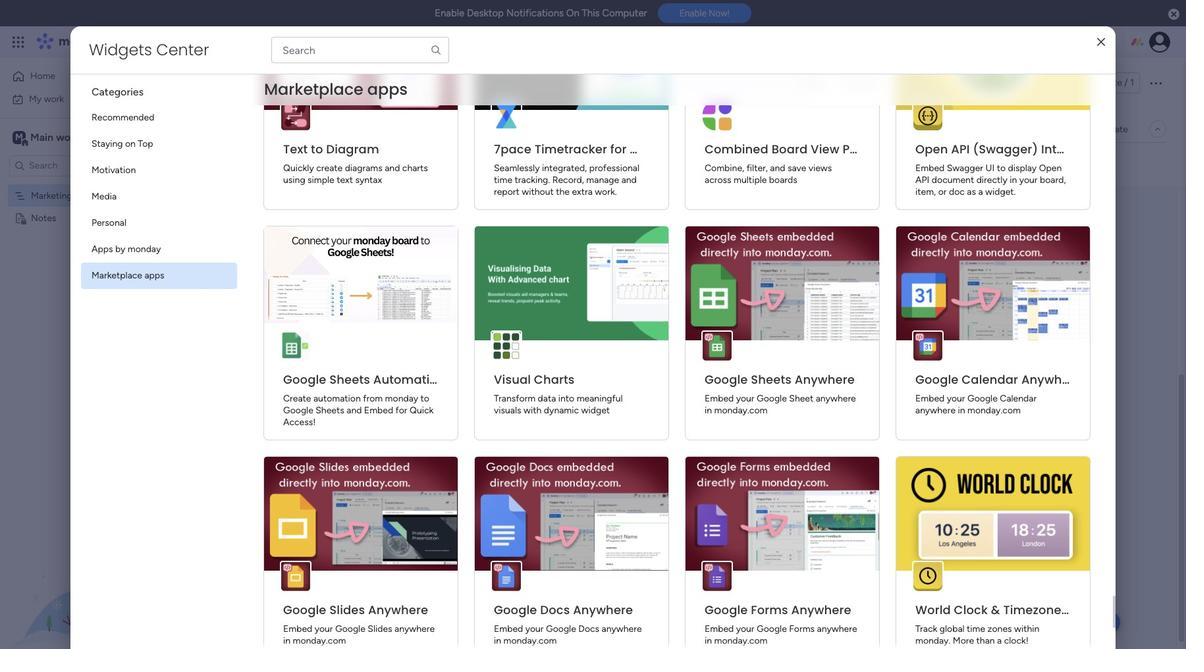 Task type: vqa. For each thing, say whether or not it's contained in the screenshot.
Task 1
no



Task type: locate. For each thing, give the bounding box(es) containing it.
swagger
[[947, 163, 983, 174]]

to right ui
[[997, 163, 1006, 174]]

time inside the world clock & timezone converter track global time zones within monday. more than a clock!
[[967, 624, 985, 635]]

data
[[538, 393, 556, 404]]

anywhere for google calendar anywhere
[[915, 405, 956, 416]]

embed inside google sheets anywhere embed your google sheet anywhere in monday.com
[[705, 393, 734, 404]]

sheets down automation
[[316, 405, 344, 416]]

manage any type of project. assign owners, set timelines and keep track of where your project stands.
[[202, 99, 622, 111]]

1 vertical spatial slides
[[368, 624, 392, 635]]

anywhere inside google sheets anywhere embed your google sheet anywhere in monday.com
[[795, 371, 855, 388]]

see left plans
[[230, 36, 246, 47]]

to up add
[[311, 141, 323, 157]]

0 horizontal spatial marketplace apps
[[92, 270, 164, 281]]

monday.com inside 7pace timetracker for monday.com seamlessly integrated, professional time tracking. record, manage and report without the extra work.
[[630, 141, 711, 157]]

1 vertical spatial marketing plan
[[31, 190, 92, 201]]

sheets for anywhere
[[751, 371, 792, 388]]

embed inside 'google calendar anywhere embed your google calendar anywhere in monday.com'
[[915, 393, 945, 404]]

1 vertical spatial forms
[[789, 624, 815, 635]]

0 vertical spatial marketplace
[[264, 78, 363, 100]]

automations
[[373, 371, 451, 388]]

0 vertical spatial to
[[311, 141, 323, 157]]

dapulse integrations image
[[940, 124, 950, 134]]

notifications
[[506, 7, 564, 19]]

my
[[29, 93, 42, 104]]

1 horizontal spatial slides
[[368, 624, 392, 635]]

0 vertical spatial slides
[[330, 602, 365, 618]]

0 horizontal spatial widget
[[321, 158, 350, 169]]

enable inside enable now! button
[[679, 8, 707, 19]]

and inside 7pace timetracker for monday.com seamlessly integrated, professional time tracking. record, manage and report without the extra work.
[[621, 175, 637, 186]]

add widget button
[[277, 153, 356, 175]]

1 vertical spatial marketing
[[31, 190, 72, 201]]

time inside 7pace timetracker for monday.com seamlessly integrated, professional time tracking. record, manage and report without the extra work.
[[494, 175, 512, 186]]

plans
[[248, 36, 270, 47]]

0 horizontal spatial marketing plan
[[31, 190, 92, 201]]

and down automation
[[347, 405, 362, 416]]

monday.com inside google docs anywhere embed your google docs anywhere in monday.com
[[504, 636, 557, 647]]

sheets
[[330, 371, 370, 388], [751, 371, 792, 388], [316, 405, 344, 416]]

marketing up any
[[200, 68, 304, 97]]

report
[[494, 186, 519, 198]]

a
[[978, 186, 983, 198], [997, 636, 1002, 647]]

&
[[991, 602, 1000, 618]]

embed inside google forms anywhere embed your google forms anywhere in monday.com
[[705, 624, 734, 635]]

your for google sheets anywhere
[[736, 393, 754, 404]]

0 horizontal spatial enable
[[435, 7, 465, 19]]

7pace
[[494, 141, 531, 157]]

simple
[[308, 175, 334, 186]]

and up boards
[[770, 163, 785, 174]]

in for google calendar anywhere
[[958, 405, 965, 416]]

0 vertical spatial apps
[[367, 78, 408, 100]]

pro
[[843, 141, 862, 157]]

main workspace
[[30, 131, 108, 143]]

anywhere inside google forms anywhere embed your google forms anywhere in monday.com
[[791, 602, 851, 618]]

1 vertical spatial plan
[[74, 190, 92, 201]]

in inside 'google calendar anywhere embed your google calendar anywhere in monday.com'
[[958, 405, 965, 416]]

your for google slides anywhere
[[315, 624, 333, 635]]

0 vertical spatial open
[[915, 141, 948, 157]]

list box
[[0, 182, 168, 407]]

0 vertical spatial monday
[[59, 34, 104, 49]]

marketing plan up notes
[[31, 190, 92, 201]]

for left quick
[[396, 405, 407, 416]]

doc
[[949, 186, 965, 198]]

on
[[566, 7, 579, 19]]

to for open api (swagger) integration
[[997, 163, 1006, 174]]

1 vertical spatial monday
[[128, 244, 161, 255]]

marketplace apps option
[[81, 263, 237, 289]]

stands.
[[593, 99, 622, 111]]

2 horizontal spatial monday
[[385, 393, 418, 404]]

0 vertical spatial more
[[619, 99, 640, 110]]

main content
[[175, 0, 1186, 649]]

personal option
[[81, 210, 237, 236]]

a inside the world clock & timezone converter track global time zones within monday. more than a clock!
[[997, 636, 1002, 647]]

item,
[[915, 186, 936, 198]]

1 horizontal spatial docs
[[578, 624, 599, 635]]

more right project
[[619, 99, 640, 110]]

1 horizontal spatial time
[[967, 624, 985, 635]]

None search field
[[271, 37, 449, 63]]

0 horizontal spatial plan
[[74, 190, 92, 201]]

your inside google sheets anywhere embed your google sheet anywhere in monday.com
[[736, 393, 754, 404]]

integration
[[1041, 141, 1108, 157]]

your inside open api (swagger) integration embed swagger ui to display open api document directly in your board, item, or doc as a widget.
[[1019, 175, 1038, 186]]

0 horizontal spatial marketplace
[[92, 270, 142, 281]]

embed for google forms anywhere
[[705, 624, 734, 635]]

a right as
[[978, 186, 983, 198]]

save
[[788, 163, 806, 174]]

more inside the world clock & timezone converter track global time zones within monday. more than a clock!
[[953, 636, 974, 647]]

in for google slides anywhere
[[283, 636, 290, 647]]

widgets center
[[89, 39, 209, 61]]

1 horizontal spatial enable
[[679, 8, 707, 19]]

create
[[283, 393, 311, 404]]

1 horizontal spatial marketing plan
[[200, 68, 356, 97]]

0 horizontal spatial api
[[915, 175, 930, 186]]

staying on top option
[[81, 131, 237, 157]]

0 horizontal spatial work
[[44, 93, 64, 104]]

more down global
[[953, 636, 974, 647]]

embed inside google slides anywhere embed your google slides anywhere in monday.com
[[283, 624, 312, 635]]

work inside button
[[44, 93, 64, 104]]

v2 funnel image
[[264, 220, 273, 230]]

main for main workspace
[[30, 131, 53, 143]]

project
[[561, 99, 590, 111]]

anywhere inside google docs anywhere embed your google docs anywhere in monday.com
[[602, 624, 642, 635]]

time up than on the right of the page
[[967, 624, 985, 635]]

embed inside open api (swagger) integration embed swagger ui to display open api document directly in your board, item, or doc as a widget.
[[915, 163, 945, 174]]

0 vertical spatial see
[[230, 36, 246, 47]]

extra
[[572, 186, 593, 198]]

1 horizontal spatial api
[[951, 141, 970, 157]]

1 vertical spatial more
[[953, 636, 974, 647]]

enable left desktop
[[435, 7, 465, 19]]

desktop
[[467, 7, 504, 19]]

person button
[[425, 154, 482, 175]]

meaningful
[[577, 393, 623, 404]]

dapulse x slim image
[[1097, 37, 1105, 47]]

your inside google forms anywhere embed your google forms anywhere in monday.com
[[736, 624, 754, 635]]

combined
[[705, 141, 768, 157]]

workspace selection element
[[13, 129, 110, 147]]

monday.
[[915, 636, 951, 647]]

marketing plan
[[200, 68, 356, 97], [31, 190, 92, 201]]

1 vertical spatial see
[[601, 99, 616, 110]]

open down dapulse integrations icon
[[915, 141, 948, 157]]

my work
[[29, 93, 64, 104]]

invite / 1
[[1099, 77, 1134, 88]]

sheets up sheet
[[751, 371, 792, 388]]

where
[[512, 99, 538, 111]]

and down 'professional'
[[621, 175, 637, 186]]

0 vertical spatial marketing
[[200, 68, 304, 97]]

sheets inside google sheets anywhere embed your google sheet anywhere in monday.com
[[751, 371, 792, 388]]

anywhere inside 'google calendar anywhere embed your google calendar anywhere in monday.com'
[[1021, 371, 1081, 388]]

1 vertical spatial a
[[997, 636, 1002, 647]]

automation
[[313, 393, 361, 404]]

to inside open api (swagger) integration embed swagger ui to display open api document directly in your board, item, or doc as a widget.
[[997, 163, 1006, 174]]

monday.com inside google slides anywhere embed your google slides anywhere in monday.com
[[293, 636, 346, 647]]

widget up text
[[321, 158, 350, 169]]

your inside 'google calendar anywhere embed your google calendar anywhere in monday.com'
[[947, 393, 965, 404]]

on
[[125, 138, 136, 150]]

0 horizontal spatial of
[[275, 99, 283, 111]]

0 horizontal spatial for
[[396, 405, 407, 416]]

enable left now!
[[679, 8, 707, 19]]

monday down automations
[[385, 393, 418, 404]]

widget
[[321, 158, 350, 169], [581, 405, 610, 416]]

main
[[220, 123, 240, 134], [30, 131, 53, 143]]

0 vertical spatial marketing plan
[[200, 68, 356, 97]]

and right v2 search icon
[[385, 163, 400, 174]]

1 vertical spatial marketplace apps
[[92, 270, 164, 281]]

0 horizontal spatial see
[[230, 36, 246, 47]]

google sheets automations create automation from monday to google sheets and embed for quick access!
[[283, 371, 451, 428]]

in inside google slides anywhere embed your google slides anywhere in monday.com
[[283, 636, 290, 647]]

plan down the search in workspace field
[[74, 190, 92, 201]]

anywhere inside 'google calendar anywhere embed your google calendar anywhere in monday.com'
[[915, 405, 956, 416]]

your inside google docs anywhere embed your google docs anywhere in monday.com
[[525, 624, 544, 635]]

and inside 'google sheets automations create automation from monday to google sheets and embed for quick access!'
[[347, 405, 362, 416]]

time for world
[[967, 624, 985, 635]]

add to favorites image
[[388, 76, 401, 89]]

option
[[0, 184, 168, 186]]

and inside text to diagram quickly create diagrams and charts using simple text syntax
[[385, 163, 400, 174]]

1 vertical spatial apps
[[145, 270, 164, 281]]

0 horizontal spatial a
[[978, 186, 983, 198]]

widget.
[[985, 186, 1016, 198]]

in inside google docs anywhere embed your google docs anywhere in monday.com
[[494, 636, 501, 647]]

2 vertical spatial monday
[[385, 393, 418, 404]]

embed for google calendar anywhere
[[915, 393, 945, 404]]

0 vertical spatial marketplace apps
[[264, 78, 408, 100]]

in
[[1010, 175, 1017, 186], [705, 405, 712, 416], [958, 405, 965, 416], [283, 636, 290, 647], [494, 636, 501, 647], [705, 636, 712, 647]]

filter
[[507, 159, 527, 170]]

1 vertical spatial docs
[[578, 624, 599, 635]]

1 horizontal spatial to
[[421, 393, 429, 404]]

1 horizontal spatial work
[[106, 34, 130, 49]]

work up 'categories'
[[106, 34, 130, 49]]

0 horizontal spatial time
[[494, 175, 512, 186]]

0 horizontal spatial forms
[[751, 602, 788, 618]]

marketplace down by at the top
[[92, 270, 142, 281]]

0 horizontal spatial docs
[[540, 602, 570, 618]]

anywhere
[[795, 371, 855, 388], [1021, 371, 1081, 388], [368, 602, 428, 618], [573, 602, 633, 618], [791, 602, 851, 618]]

main left table
[[220, 123, 240, 134]]

in inside google sheets anywhere embed your google sheet anywhere in monday.com
[[705, 405, 712, 416]]

embed inside google docs anywhere embed your google docs anywhere in monday.com
[[494, 624, 523, 635]]

monday up "home" button
[[59, 34, 104, 49]]

staying on top
[[92, 138, 153, 150]]

7pace timetracker for monday.com seamlessly integrated, professional time tracking. record, manage and report without the extra work.
[[494, 141, 711, 198]]

motivation option
[[81, 157, 237, 184]]

anywhere inside google slides anywhere embed your google slides anywhere in monday.com
[[395, 624, 435, 635]]

0 horizontal spatial to
[[311, 141, 323, 157]]

marketplace up timeline
[[264, 78, 363, 100]]

arrow down image
[[532, 156, 548, 172]]

marketplace apps down apps by monday
[[92, 270, 164, 281]]

docs
[[540, 602, 570, 618], [578, 624, 599, 635]]

0 horizontal spatial marketing
[[31, 190, 72, 201]]

marketplace apps down search for a column type search field
[[264, 78, 408, 100]]

enable now!
[[679, 8, 730, 19]]

1 horizontal spatial apps
[[367, 78, 408, 100]]

1 horizontal spatial for
[[610, 141, 627, 157]]

1 vertical spatial for
[[396, 405, 407, 416]]

1 horizontal spatial see
[[601, 99, 616, 110]]

your inside google slides anywhere embed your google slides anywhere in monday.com
[[315, 624, 333, 635]]

or
[[938, 186, 947, 198]]

record,
[[552, 175, 584, 186]]

0 horizontal spatial apps
[[145, 270, 164, 281]]

monday.com inside google sheets anywhere embed your google sheet anywhere in monday.com
[[714, 405, 768, 416]]

1 vertical spatial marketplace
[[92, 270, 142, 281]]

anywhere for google docs anywhere
[[602, 624, 642, 635]]

by
[[115, 244, 125, 255]]

search image
[[430, 44, 442, 56]]

anywhere inside google forms anywhere embed your google forms anywhere in monday.com
[[817, 624, 857, 635]]

time up report at left
[[494, 175, 512, 186]]

open up the board,
[[1039, 163, 1062, 174]]

monday.com
[[630, 141, 711, 157], [714, 405, 768, 416], [967, 405, 1021, 416], [293, 636, 346, 647], [504, 636, 557, 647], [714, 636, 768, 647]]

monday right by at the top
[[128, 244, 161, 255]]

clock!
[[1004, 636, 1029, 647]]

0 horizontal spatial monday
[[59, 34, 104, 49]]

than
[[976, 636, 995, 647]]

0 vertical spatial widget
[[321, 158, 350, 169]]

main right workspace icon
[[30, 131, 53, 143]]

1 horizontal spatial more
[[953, 636, 974, 647]]

1 horizontal spatial of
[[501, 99, 510, 111]]

marketplace apps inside option
[[92, 270, 164, 281]]

work for monday
[[106, 34, 130, 49]]

monday.com for google calendar anywhere
[[967, 405, 1021, 416]]

1 horizontal spatial open
[[1039, 163, 1062, 174]]

your for google docs anywhere
[[525, 624, 544, 635]]

1 vertical spatial to
[[997, 163, 1006, 174]]

to up quick
[[421, 393, 429, 404]]

anywhere inside google sheets anywhere embed your google sheet anywhere in monday.com
[[816, 393, 856, 404]]

boards
[[769, 175, 797, 186]]

api up swagger
[[951, 141, 970, 157]]

see right project
[[601, 99, 616, 110]]

1 vertical spatial time
[[967, 624, 985, 635]]

text
[[283, 141, 308, 157]]

widget inside the visual charts transform data into meaningful visuals with dynamic widget
[[581, 405, 610, 416]]

management
[[133, 34, 205, 49]]

more
[[619, 99, 640, 110], [953, 636, 974, 647]]

1 vertical spatial work
[[44, 93, 64, 104]]

monday.com inside google forms anywhere embed your google forms anywhere in monday.com
[[714, 636, 768, 647]]

converter
[[1065, 602, 1125, 618]]

1 horizontal spatial marketing
[[200, 68, 304, 97]]

1 vertical spatial open
[[1039, 163, 1062, 174]]

1 horizontal spatial main
[[220, 123, 240, 134]]

work right my on the top left of the page
[[44, 93, 64, 104]]

1 horizontal spatial widget
[[581, 405, 610, 416]]

in for google sheets anywhere
[[705, 405, 712, 416]]

see for see more
[[601, 99, 616, 110]]

0 vertical spatial calendar
[[962, 371, 1018, 388]]

time for 7pace
[[494, 175, 512, 186]]

1 image
[[994, 27, 1006, 42]]

0 horizontal spatial main
[[30, 131, 53, 143]]

embed for google sheets anywhere
[[705, 393, 734, 404]]

0 vertical spatial work
[[106, 34, 130, 49]]

enable
[[435, 7, 465, 19], [679, 8, 707, 19]]

main inside workspace selection element
[[30, 131, 53, 143]]

see more
[[601, 99, 640, 110]]

enable for enable desktop notifications on this computer
[[435, 7, 465, 19]]

2 horizontal spatial to
[[997, 163, 1006, 174]]

anywhere inside google slides anywhere embed your google slides anywhere in monday.com
[[368, 602, 428, 618]]

for inside 'google sheets automations create automation from monday to google sheets and embed for quick access!'
[[396, 405, 407, 416]]

api
[[951, 141, 970, 157], [915, 175, 930, 186]]

marketplace apps
[[264, 78, 408, 100], [92, 270, 164, 281]]

1 horizontal spatial marketplace apps
[[264, 78, 408, 100]]

of right type
[[275, 99, 283, 111]]

marketing up notes
[[31, 190, 72, 201]]

a down zones on the right bottom
[[997, 636, 1002, 647]]

add widget
[[302, 158, 350, 169]]

marketing plan up type
[[200, 68, 356, 97]]

widget down the meaningful
[[581, 405, 610, 416]]

any
[[237, 99, 251, 111]]

0 vertical spatial a
[[978, 186, 983, 198]]

0 vertical spatial api
[[951, 141, 970, 157]]

api up the item,
[[915, 175, 930, 186]]

0 vertical spatial time
[[494, 175, 512, 186]]

diagram
[[326, 141, 379, 157]]

in for google forms anywhere
[[705, 636, 712, 647]]

and inside combined board view pro combine, filter, and save views across multiple boards
[[770, 163, 785, 174]]

for up 'professional'
[[610, 141, 627, 157]]

0 vertical spatial plan
[[309, 68, 356, 97]]

anywhere inside google docs anywhere embed your google docs anywhere in monday.com
[[573, 602, 633, 618]]

timetracker
[[535, 141, 607, 157]]

see inside button
[[230, 36, 246, 47]]

collapse board header image
[[1153, 124, 1163, 134]]

monday.com inside 'google calendar anywhere embed your google calendar anywhere in monday.com'
[[967, 405, 1021, 416]]

to inside 'google sheets automations create automation from monday to google sheets and embed for quick access!'
[[421, 393, 429, 404]]

1 horizontal spatial a
[[997, 636, 1002, 647]]

main table
[[220, 123, 264, 134]]

work for my
[[44, 93, 64, 104]]

in inside google forms anywhere embed your google forms anywhere in monday.com
[[705, 636, 712, 647]]

categories heading
[[81, 74, 237, 105]]

automate
[[1087, 123, 1128, 135]]

filter button
[[486, 154, 548, 175]]

0 vertical spatial for
[[610, 141, 627, 157]]

across
[[705, 175, 731, 186]]

and left keep
[[438, 99, 454, 111]]

main inside button
[[220, 123, 240, 134]]

monday.com for google docs anywhere
[[504, 636, 557, 647]]

plan up assign
[[309, 68, 356, 97]]

dapulse close image
[[1168, 8, 1180, 21]]

track
[[478, 99, 499, 111]]

Search field
[[378, 155, 417, 173]]

visuals
[[494, 405, 521, 416]]

0 vertical spatial docs
[[540, 602, 570, 618]]

kendall parks image
[[1149, 32, 1170, 53]]

1 horizontal spatial monday
[[128, 244, 161, 255]]

recommended option
[[81, 105, 237, 131]]

1 vertical spatial api
[[915, 175, 930, 186]]

home
[[30, 70, 55, 82]]

1 vertical spatial widget
[[581, 405, 610, 416]]

monday.com for google forms anywhere
[[714, 636, 768, 647]]

2 vertical spatial to
[[421, 393, 429, 404]]

of right track
[[501, 99, 510, 111]]

sheets up automation
[[330, 371, 370, 388]]

anywhere
[[816, 393, 856, 404], [915, 405, 956, 416], [395, 624, 435, 635], [602, 624, 642, 635], [817, 624, 857, 635]]



Task type: describe. For each thing, give the bounding box(es) containing it.
view
[[811, 141, 839, 157]]

activity button
[[1007, 72, 1070, 94]]

monday inside option
[[128, 244, 161, 255]]

anywhere for google sheets anywhere
[[816, 393, 856, 404]]

Search in workspace field
[[28, 158, 110, 173]]

0 vertical spatial forms
[[751, 602, 788, 618]]

0 horizontal spatial more
[[619, 99, 640, 110]]

as
[[967, 186, 976, 198]]

using
[[283, 175, 305, 186]]

lottie animation element
[[0, 516, 168, 649]]

display
[[1008, 163, 1037, 174]]

transform
[[494, 393, 536, 404]]

see more link
[[599, 98, 641, 111]]

lottie animation image
[[0, 516, 168, 649]]

notes
[[31, 212, 56, 224]]

private board image
[[14, 212, 26, 224]]

1 of from the left
[[275, 99, 283, 111]]

1 horizontal spatial plan
[[309, 68, 356, 97]]

main for main table
[[220, 123, 240, 134]]

a inside open api (swagger) integration embed swagger ui to display open api document directly in your board, item, or doc as a widget.
[[978, 186, 983, 198]]

staying
[[92, 138, 123, 150]]

professional
[[589, 163, 640, 174]]

marketing inside list box
[[31, 190, 72, 201]]

table
[[242, 123, 264, 134]]

0 horizontal spatial slides
[[330, 602, 365, 618]]

into
[[558, 393, 574, 404]]

apps by monday option
[[81, 236, 237, 263]]

apps inside option
[[145, 270, 164, 281]]

anywhere for google slides anywhere
[[368, 602, 428, 618]]

board
[[772, 141, 808, 157]]

more dots image
[[649, 220, 659, 230]]

your for google forms anywhere
[[736, 624, 754, 635]]

center
[[156, 39, 209, 61]]

anywhere for google sheets anywhere
[[795, 371, 855, 388]]

help
[[1085, 616, 1109, 629]]

workspace image
[[13, 130, 26, 145]]

keep
[[456, 99, 476, 111]]

0 horizontal spatial open
[[915, 141, 948, 157]]

for inside 7pace timetracker for monday.com seamlessly integrated, professional time tracking. record, manage and report without the extra work.
[[610, 141, 627, 157]]

1 horizontal spatial marketplace
[[264, 78, 363, 100]]

visual
[[494, 371, 531, 388]]

text
[[337, 175, 353, 186]]

in inside open api (swagger) integration embed swagger ui to display open api document directly in your board, item, or doc as a widget.
[[1010, 175, 1017, 186]]

dynamic
[[544, 405, 579, 416]]

apps by monday
[[92, 244, 161, 255]]

1 horizontal spatial forms
[[789, 624, 815, 635]]

directly
[[976, 175, 1008, 186]]

quick
[[410, 405, 434, 416]]

project.
[[286, 99, 317, 111]]

the
[[556, 186, 570, 198]]

monday.com for google slides anywhere
[[293, 636, 346, 647]]

global
[[940, 624, 965, 635]]

board,
[[1040, 175, 1066, 186]]

with
[[524, 405, 542, 416]]

text to diagram quickly create diagrams and charts using simple text syntax
[[283, 141, 428, 186]]

syntax
[[355, 175, 382, 186]]

monday inside 'google sheets automations create automation from monday to google sheets and embed for quick access!'
[[385, 393, 418, 404]]

track
[[915, 624, 937, 635]]

motivation
[[92, 165, 136, 176]]

list box containing marketing plan
[[0, 182, 168, 407]]

Search for a column type search field
[[271, 37, 449, 63]]

anywhere for google docs anywhere
[[573, 602, 633, 618]]

activity
[[1012, 77, 1045, 88]]

computer
[[602, 7, 647, 19]]

see for see plans
[[230, 36, 246, 47]]

/
[[1124, 77, 1128, 88]]

sheet
[[789, 393, 814, 404]]

select product image
[[12, 36, 25, 49]]

embed for google docs anywhere
[[494, 624, 523, 635]]

anywhere for google calendar anywhere
[[1021, 371, 1081, 388]]

in for google docs anywhere
[[494, 636, 501, 647]]

anywhere for google forms anywhere
[[817, 624, 857, 635]]

your for google calendar anywhere
[[947, 393, 965, 404]]

Marketing plan field
[[197, 68, 359, 97]]

media
[[92, 191, 117, 202]]

show board description image
[[365, 76, 381, 90]]

2 of from the left
[[501, 99, 510, 111]]

embed inside 'google sheets automations create automation from monday to google sheets and embed for quick access!'
[[364, 405, 393, 416]]

widget inside the add widget popup button
[[321, 158, 350, 169]]

world
[[915, 602, 951, 618]]

anywhere for google slides anywhere
[[395, 624, 435, 635]]

quickly
[[283, 163, 314, 174]]

my work button
[[8, 89, 142, 110]]

widgets
[[89, 39, 152, 61]]

combine,
[[705, 163, 744, 174]]

invite / 1 button
[[1075, 72, 1140, 94]]

from
[[363, 393, 383, 404]]

tracking.
[[515, 175, 550, 186]]

marketplace inside option
[[92, 270, 142, 281]]

invite
[[1099, 77, 1122, 88]]

sheets for automations
[[330, 371, 370, 388]]

views
[[809, 163, 832, 174]]

to inside text to diagram quickly create diagrams and charts using simple text syntax
[[311, 141, 323, 157]]

(swagger)
[[973, 141, 1038, 157]]

m
[[15, 131, 23, 143]]

anywhere for google forms anywhere
[[791, 602, 851, 618]]

help button
[[1074, 612, 1120, 634]]

within
[[1014, 624, 1040, 635]]

charts
[[402, 163, 428, 174]]

manage
[[586, 175, 619, 186]]

categories list box
[[81, 74, 248, 289]]

1 vertical spatial calendar
[[1000, 393, 1037, 404]]

this
[[582, 7, 600, 19]]

help image
[[1103, 36, 1116, 49]]

timeline
[[283, 123, 318, 134]]

media option
[[81, 184, 237, 210]]

set
[[384, 99, 397, 111]]

google docs anywhere embed your google docs anywhere in monday.com
[[494, 602, 642, 647]]

marketing plan inside list box
[[31, 190, 92, 201]]

filter,
[[747, 163, 768, 174]]

monday.com for google sheets anywhere
[[714, 405, 768, 416]]

assign
[[320, 99, 347, 111]]

to for google sheets automations
[[421, 393, 429, 404]]

seamlessly
[[494, 163, 540, 174]]

zones
[[988, 624, 1012, 635]]

open api (swagger) integration embed swagger ui to display open api document directly in your board, item, or doc as a widget.
[[915, 141, 1108, 198]]

1
[[1130, 77, 1134, 88]]

timelines
[[399, 99, 436, 111]]

diagrams
[[345, 163, 383, 174]]

embed for google slides anywhere
[[283, 624, 312, 635]]

combined board view pro combine, filter, and save views across multiple boards
[[705, 141, 862, 186]]

charts
[[534, 371, 575, 388]]

clock
[[954, 602, 988, 618]]

manage
[[202, 99, 234, 111]]

google slides anywhere embed your google slides anywhere in monday.com
[[283, 602, 435, 647]]

document
[[932, 175, 974, 186]]

ui
[[986, 163, 995, 174]]

home button
[[8, 66, 142, 87]]

enable for enable now!
[[679, 8, 707, 19]]

categories
[[92, 86, 144, 98]]

v2 search image
[[368, 157, 378, 172]]

type
[[254, 99, 272, 111]]



